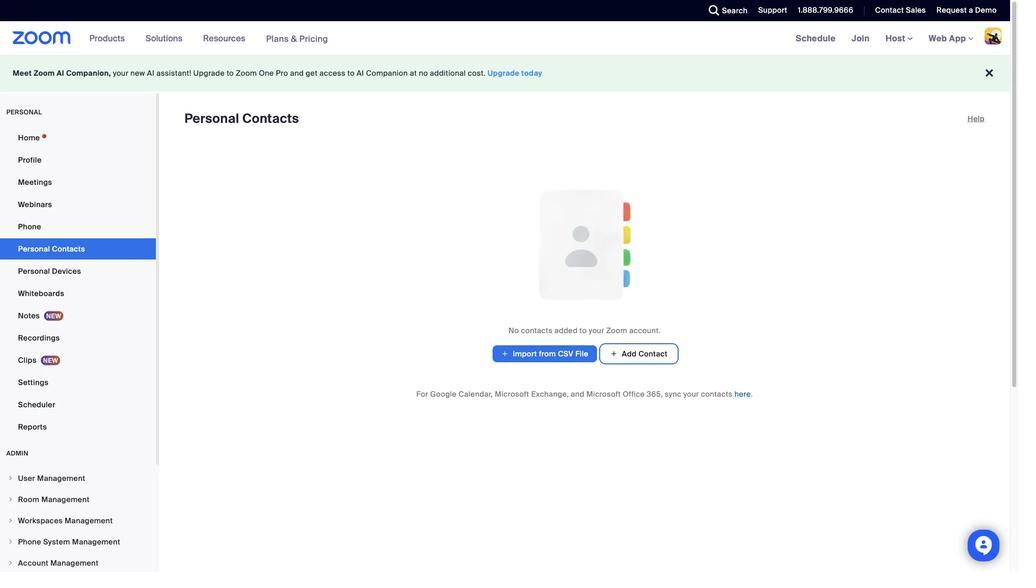 Task type: describe. For each thing, give the bounding box(es) containing it.
contacts inside "link"
[[52, 244, 85, 254]]

2 upgrade from the left
[[488, 68, 519, 78]]

1.888.799.9666
[[798, 5, 853, 15]]

web
[[929, 33, 947, 44]]

0 vertical spatial contact
[[875, 5, 904, 15]]

plans
[[266, 33, 289, 44]]

management up 'account management' "menu item"
[[72, 537, 120, 547]]

.
[[751, 389, 753, 399]]

reports link
[[0, 417, 156, 438]]

office
[[623, 389, 645, 399]]

resources
[[203, 33, 245, 44]]

account
[[18, 559, 48, 568]]

product information navigation
[[81, 21, 336, 56]]

meet zoom ai companion, footer
[[0, 55, 1010, 92]]

upgrade today link
[[488, 68, 542, 78]]

companion,
[[66, 68, 111, 78]]

workspaces management
[[18, 516, 113, 526]]

user management menu item
[[0, 469, 156, 489]]

account management
[[18, 559, 98, 568]]

assistant!
[[156, 68, 191, 78]]

for
[[416, 389, 428, 399]]

request a demo
[[937, 5, 997, 15]]

add image
[[501, 349, 509, 359]]

right image for user management
[[7, 476, 14, 482]]

0 horizontal spatial zoom
[[34, 68, 55, 78]]

1 horizontal spatial zoom
[[236, 68, 257, 78]]

import
[[513, 349, 537, 359]]

request
[[937, 5, 967, 15]]

products
[[89, 33, 125, 44]]

room management menu item
[[0, 490, 156, 510]]

personal
[[6, 108, 42, 116]]

phone for phone system management
[[18, 537, 41, 547]]

account management menu item
[[0, 554, 156, 573]]

2 microsoft from the left
[[586, 389, 621, 399]]

1 horizontal spatial and
[[571, 389, 584, 399]]

admin menu menu
[[0, 469, 156, 573]]

meetings
[[18, 177, 52, 187]]

scheduler link
[[0, 394, 156, 416]]

resources button
[[203, 21, 250, 55]]

clips link
[[0, 350, 156, 371]]

pricing
[[299, 33, 328, 44]]

phone system management
[[18, 537, 120, 547]]

additional
[[430, 68, 466, 78]]

contact sales
[[875, 5, 926, 15]]

add image
[[610, 349, 618, 359]]

for google calendar, microsoft exchange, and microsoft office 365, sync your contacts here .
[[416, 389, 753, 399]]

meet zoom ai companion, your new ai assistant! upgrade to zoom one pro and get access to ai companion at no additional cost. upgrade today
[[13, 68, 542, 78]]

personal contacts link
[[0, 239, 156, 260]]

cost.
[[468, 68, 486, 78]]

management for user management
[[37, 474, 85, 484]]

one
[[259, 68, 274, 78]]

csv
[[558, 349, 573, 359]]

at
[[410, 68, 417, 78]]

right image for account management
[[7, 560, 14, 567]]

zoom logo image
[[13, 31, 71, 45]]

phone for phone
[[18, 222, 41, 232]]

no
[[508, 326, 519, 336]]

1 horizontal spatial to
[[347, 68, 355, 78]]

pro
[[276, 68, 288, 78]]

meetings navigation
[[788, 21, 1010, 56]]

demo
[[975, 5, 997, 15]]

account.
[[629, 326, 661, 336]]

help link
[[967, 110, 985, 127]]

join
[[852, 33, 870, 44]]

room
[[18, 495, 39, 505]]

host button
[[886, 33, 913, 44]]

reports
[[18, 422, 47, 432]]

recordings
[[18, 333, 60, 343]]

support
[[758, 5, 787, 15]]

365,
[[647, 389, 663, 399]]

sync
[[665, 389, 681, 399]]

plans & pricing
[[266, 33, 328, 44]]

workspaces
[[18, 516, 63, 526]]

meetings link
[[0, 172, 156, 193]]

whiteboards link
[[0, 283, 156, 304]]

system
[[43, 537, 70, 547]]

settings
[[18, 378, 49, 388]]

whiteboards
[[18, 289, 64, 299]]

management for room management
[[41, 495, 89, 505]]

notes link
[[0, 305, 156, 327]]

join link
[[844, 21, 878, 55]]

companion
[[366, 68, 408, 78]]

help
[[967, 114, 985, 124]]

1 upgrade from the left
[[193, 68, 225, 78]]

get
[[306, 68, 318, 78]]

add contact button
[[601, 346, 676, 363]]

web app
[[929, 33, 966, 44]]

right image for phone system management
[[7, 539, 14, 546]]

user management
[[18, 474, 85, 484]]

add contact
[[622, 349, 667, 359]]

2 vertical spatial your
[[683, 389, 699, 399]]

recordings link
[[0, 328, 156, 349]]

sales
[[906, 5, 926, 15]]

0 vertical spatial personal
[[185, 111, 239, 127]]

&
[[291, 33, 297, 44]]

personal for personal devices link
[[18, 266, 50, 276]]

0 horizontal spatial to
[[227, 68, 234, 78]]

google
[[430, 389, 457, 399]]

settings link
[[0, 372, 156, 393]]

workspaces management menu item
[[0, 511, 156, 531]]

0 vertical spatial contacts
[[521, 326, 553, 336]]



Task type: locate. For each thing, give the bounding box(es) containing it.
contacts
[[242, 111, 299, 127], [52, 244, 85, 254]]

access
[[320, 68, 345, 78]]

0 vertical spatial right image
[[7, 476, 14, 482]]

add
[[622, 349, 637, 359]]

contacts down one
[[242, 111, 299, 127]]

phone system management menu item
[[0, 532, 156, 552]]

phone up account on the bottom
[[18, 537, 41, 547]]

1 vertical spatial right image
[[7, 518, 14, 524]]

devices
[[52, 266, 81, 276]]

your right added
[[589, 326, 604, 336]]

right image
[[7, 497, 14, 503], [7, 518, 14, 524]]

right image
[[7, 476, 14, 482], [7, 539, 14, 546], [7, 560, 14, 567]]

right image inside room management menu item
[[7, 497, 14, 503]]

host
[[886, 33, 907, 44]]

0 horizontal spatial upgrade
[[193, 68, 225, 78]]

here link
[[734, 389, 751, 399]]

home link
[[0, 127, 156, 148]]

web app button
[[929, 33, 973, 44]]

admin
[[6, 450, 29, 458]]

1 vertical spatial contacts
[[701, 389, 733, 399]]

search
[[722, 6, 748, 15]]

1 vertical spatial right image
[[7, 539, 14, 546]]

clips
[[18, 356, 37, 365]]

microsoft
[[495, 389, 529, 399], [586, 389, 621, 399]]

0 vertical spatial your
[[113, 68, 128, 78]]

3 right image from the top
[[7, 560, 14, 567]]

personal contacts up personal devices
[[18, 244, 85, 254]]

home
[[18, 133, 40, 143]]

notes
[[18, 311, 40, 321]]

right image left workspaces
[[7, 518, 14, 524]]

ai left the companion,
[[57, 68, 64, 78]]

right image inside 'account management' "menu item"
[[7, 560, 14, 567]]

0 horizontal spatial your
[[113, 68, 128, 78]]

no contacts added to your zoom account.
[[508, 326, 661, 336]]

zoom left one
[[236, 68, 257, 78]]

1 right image from the top
[[7, 476, 14, 482]]

a
[[969, 5, 973, 15]]

right image inside the workspaces management menu item
[[7, 518, 14, 524]]

1 horizontal spatial your
[[589, 326, 604, 336]]

0 horizontal spatial and
[[290, 68, 304, 78]]

1 microsoft from the left
[[495, 389, 529, 399]]

right image left the user
[[7, 476, 14, 482]]

management up workspaces management
[[41, 495, 89, 505]]

schedule
[[796, 33, 836, 44]]

2 vertical spatial right image
[[7, 560, 14, 567]]

request a demo link
[[929, 0, 1010, 21], [937, 5, 997, 15]]

exchange,
[[531, 389, 569, 399]]

1 vertical spatial contacts
[[52, 244, 85, 254]]

import from csv file
[[513, 349, 588, 359]]

2 vertical spatial personal
[[18, 266, 50, 276]]

0 vertical spatial phone
[[18, 222, 41, 232]]

personal contacts
[[185, 111, 299, 127], [18, 244, 85, 254]]

products button
[[89, 21, 130, 55]]

2 right image from the top
[[7, 539, 14, 546]]

profile link
[[0, 150, 156, 171]]

personal inside "link"
[[18, 244, 50, 254]]

1 horizontal spatial ai
[[147, 68, 154, 78]]

schedule link
[[788, 21, 844, 55]]

1 horizontal spatial contacts
[[242, 111, 299, 127]]

1 phone from the top
[[18, 222, 41, 232]]

to right access
[[347, 68, 355, 78]]

today
[[521, 68, 542, 78]]

personal for personal contacts "link"
[[18, 244, 50, 254]]

1 vertical spatial and
[[571, 389, 584, 399]]

file
[[575, 349, 588, 359]]

management down phone system management menu item
[[50, 559, 98, 568]]

2 right image from the top
[[7, 518, 14, 524]]

1 horizontal spatial personal contacts
[[185, 111, 299, 127]]

management for workspaces management
[[65, 516, 113, 526]]

contact
[[875, 5, 904, 15], [638, 349, 667, 359]]

ai right the new at the top of the page
[[147, 68, 154, 78]]

3 ai from the left
[[357, 68, 364, 78]]

0 vertical spatial right image
[[7, 497, 14, 503]]

1.888.799.9666 button
[[790, 0, 856, 21], [798, 5, 853, 15]]

0 horizontal spatial personal contacts
[[18, 244, 85, 254]]

contacts right 'no'
[[521, 326, 553, 336]]

microsoft right calendar,
[[495, 389, 529, 399]]

from
[[539, 349, 556, 359]]

phone down webinars
[[18, 222, 41, 232]]

your right sync
[[683, 389, 699, 399]]

2 horizontal spatial your
[[683, 389, 699, 399]]

new
[[130, 68, 145, 78]]

webinars
[[18, 200, 52, 209]]

management up room management at bottom
[[37, 474, 85, 484]]

right image inside phone system management menu item
[[7, 539, 14, 546]]

zoom up add icon
[[606, 326, 627, 336]]

added
[[555, 326, 578, 336]]

contact right add
[[638, 349, 667, 359]]

upgrade down product information navigation
[[193, 68, 225, 78]]

personal devices
[[18, 266, 81, 276]]

your
[[113, 68, 128, 78], [589, 326, 604, 336], [683, 389, 699, 399]]

contact left sales
[[875, 5, 904, 15]]

ai
[[57, 68, 64, 78], [147, 68, 154, 78], [357, 68, 364, 78]]

microsoft left office
[[586, 389, 621, 399]]

personal
[[185, 111, 239, 127], [18, 244, 50, 254], [18, 266, 50, 276]]

0 horizontal spatial contacts
[[521, 326, 553, 336]]

zoom
[[34, 68, 55, 78], [236, 68, 257, 78], [606, 326, 627, 336]]

contacts left here link
[[701, 389, 733, 399]]

2 horizontal spatial to
[[580, 326, 587, 336]]

ai left companion
[[357, 68, 364, 78]]

0 horizontal spatial contact
[[638, 349, 667, 359]]

1 horizontal spatial microsoft
[[586, 389, 621, 399]]

search button
[[701, 0, 750, 21]]

right image for room management
[[7, 497, 14, 503]]

0 horizontal spatial microsoft
[[495, 389, 529, 399]]

personal contacts down one
[[185, 111, 299, 127]]

profile
[[18, 155, 42, 165]]

contact inside button
[[638, 349, 667, 359]]

webinars link
[[0, 194, 156, 215]]

user
[[18, 474, 35, 484]]

banner containing products
[[0, 21, 1010, 56]]

management for account management
[[50, 559, 98, 568]]

0 vertical spatial contacts
[[242, 111, 299, 127]]

management inside menu item
[[37, 474, 85, 484]]

your for companion,
[[113, 68, 128, 78]]

right image inside user management menu item
[[7, 476, 14, 482]]

0 horizontal spatial contacts
[[52, 244, 85, 254]]

right image left account on the bottom
[[7, 560, 14, 567]]

app
[[949, 33, 966, 44]]

calendar,
[[459, 389, 493, 399]]

your left the new at the top of the page
[[113, 68, 128, 78]]

2 horizontal spatial zoom
[[606, 326, 627, 336]]

plans & pricing link
[[266, 33, 328, 44], [266, 33, 328, 44]]

to right added
[[580, 326, 587, 336]]

and inside "meet zoom ai companion," footer
[[290, 68, 304, 78]]

and left the get
[[290, 68, 304, 78]]

2 phone from the top
[[18, 537, 41, 547]]

management inside "menu item"
[[50, 559, 98, 568]]

your for to
[[589, 326, 604, 336]]

phone inside phone 'link'
[[18, 222, 41, 232]]

contacts
[[521, 326, 553, 336], [701, 389, 733, 399]]

support link
[[750, 0, 790, 21], [758, 5, 787, 15]]

personal contacts inside "link"
[[18, 244, 85, 254]]

right image left room
[[7, 497, 14, 503]]

2 ai from the left
[[147, 68, 154, 78]]

1 vertical spatial personal contacts
[[18, 244, 85, 254]]

0 vertical spatial and
[[290, 68, 304, 78]]

2 horizontal spatial ai
[[357, 68, 364, 78]]

management
[[37, 474, 85, 484], [41, 495, 89, 505], [65, 516, 113, 526], [72, 537, 120, 547], [50, 559, 98, 568]]

your inside "meet zoom ai companion," footer
[[113, 68, 128, 78]]

zoom right the meet
[[34, 68, 55, 78]]

1 vertical spatial phone
[[18, 537, 41, 547]]

0 vertical spatial personal contacts
[[185, 111, 299, 127]]

upgrade right cost.
[[488, 68, 519, 78]]

1 horizontal spatial contacts
[[701, 389, 733, 399]]

right image left system
[[7, 539, 14, 546]]

1 right image from the top
[[7, 497, 14, 503]]

upgrade
[[193, 68, 225, 78], [488, 68, 519, 78]]

1 vertical spatial personal
[[18, 244, 50, 254]]

banner
[[0, 21, 1010, 56]]

contacts up devices
[[52, 244, 85, 254]]

phone link
[[0, 216, 156, 238]]

0 horizontal spatial ai
[[57, 68, 64, 78]]

here
[[734, 389, 751, 399]]

meet
[[13, 68, 32, 78]]

room management
[[18, 495, 89, 505]]

1 vertical spatial contact
[[638, 349, 667, 359]]

profile picture image
[[985, 28, 1002, 45]]

contact sales link
[[867, 0, 929, 21], [875, 5, 926, 15]]

1 horizontal spatial upgrade
[[488, 68, 519, 78]]

personal devices link
[[0, 261, 156, 282]]

1 vertical spatial your
[[589, 326, 604, 336]]

management down room management menu item
[[65, 516, 113, 526]]

1 ai from the left
[[57, 68, 64, 78]]

right image for workspaces management
[[7, 518, 14, 524]]

personal menu menu
[[0, 127, 156, 439]]

1 horizontal spatial contact
[[875, 5, 904, 15]]

and right exchange,
[[571, 389, 584, 399]]

phone inside phone system management menu item
[[18, 537, 41, 547]]

scheduler
[[18, 400, 55, 410]]

solutions
[[145, 33, 182, 44]]

to down resources dropdown button
[[227, 68, 234, 78]]



Task type: vqa. For each thing, say whether or not it's contained in the screenshot.
First and Last Name text box
no



